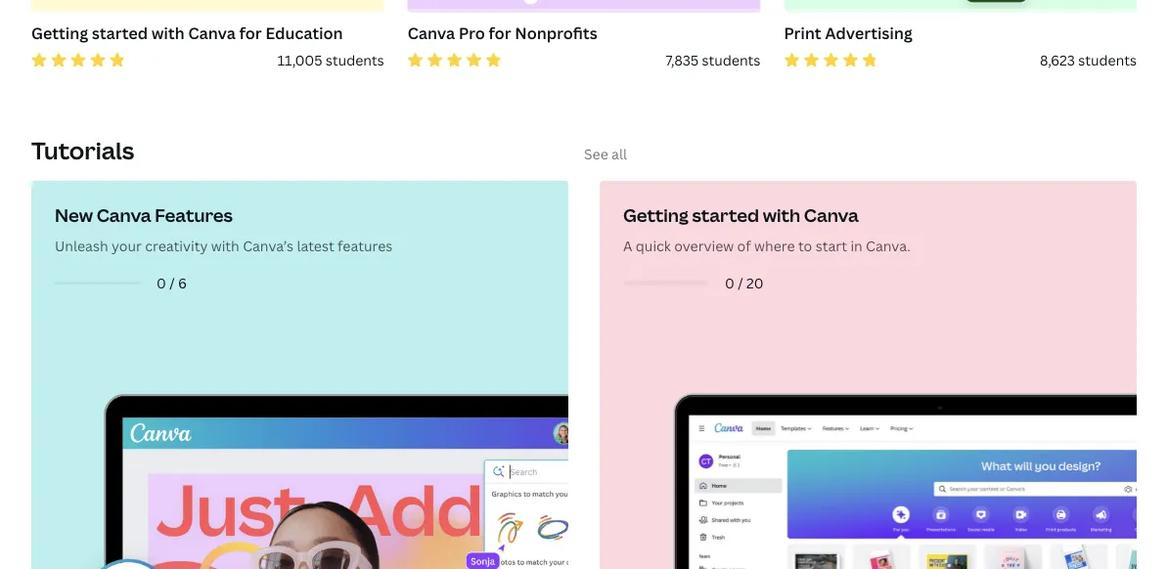 Task type: locate. For each thing, give the bounding box(es) containing it.
0 horizontal spatial for
[[239, 23, 262, 44]]

0 horizontal spatial 0
[[157, 274, 166, 293]]

started inside getting started with canva a quick overview of where to start in canva.
[[692, 204, 760, 228]]

see
[[584, 145, 609, 164]]

tutorials new features image
[[31, 181, 569, 570]]

1 horizontal spatial 0
[[725, 274, 735, 293]]

canva up start
[[804, 204, 859, 228]]

0 for started
[[725, 274, 735, 293]]

getting
[[31, 23, 88, 44], [623, 204, 689, 228]]

1 horizontal spatial getting
[[623, 204, 689, 228]]

0 left 6
[[157, 274, 166, 293]]

canva left pro
[[408, 23, 455, 44]]

with inside getting started with canva a quick overview of where to start in canva.
[[763, 204, 801, 228]]

canva inside getting started with canva a quick overview of where to start in canva.
[[804, 204, 859, 228]]

advertising
[[825, 23, 913, 44]]

canva up your
[[97, 204, 151, 228]]

canva down the getting started with canva for education image on the left
[[188, 23, 236, 44]]

/ left 6
[[170, 274, 175, 293]]

/ left 20
[[738, 274, 743, 293]]

8,623
[[1040, 51, 1075, 70]]

start
[[816, 237, 848, 256]]

0 horizontal spatial started
[[92, 23, 148, 44]]

nonprofits
[[515, 23, 598, 44]]

started down the getting started with canva for education image on the left
[[92, 23, 148, 44]]

2 students from the left
[[702, 51, 761, 70]]

1 for from the left
[[239, 23, 262, 44]]

8,623 students
[[1040, 51, 1137, 70]]

students right 7,835
[[702, 51, 761, 70]]

getting for getting started with canva for education
[[31, 23, 88, 44]]

canva inside new canva features unleash your creativity with canva's latest features
[[97, 204, 151, 228]]

0
[[157, 274, 166, 293], [725, 274, 735, 293]]

canva
[[188, 23, 236, 44], [408, 23, 455, 44], [97, 204, 151, 228], [804, 204, 859, 228]]

/
[[170, 274, 175, 293], [738, 274, 743, 293]]

started up of
[[692, 204, 760, 228]]

students right 11,005
[[326, 51, 384, 70]]

2 vertical spatial with
[[211, 237, 240, 256]]

getting inside getting started with canva a quick overview of where to start in canva.
[[623, 204, 689, 228]]

started
[[92, 23, 148, 44], [692, 204, 760, 228]]

for
[[239, 23, 262, 44], [489, 23, 511, 44]]

/ for canva
[[170, 274, 175, 293]]

for down the getting started with canva for education image on the left
[[239, 23, 262, 44]]

1 vertical spatial with
[[763, 204, 801, 228]]

0 vertical spatial getting
[[31, 23, 88, 44]]

1 horizontal spatial for
[[489, 23, 511, 44]]

print
[[784, 23, 822, 44]]

1 horizontal spatial students
[[702, 51, 761, 70]]

getting started with canva for education image
[[31, 0, 384, 13]]

2 for from the left
[[489, 23, 511, 44]]

of
[[738, 237, 751, 256]]

getting inside getting started with canva for education link
[[31, 23, 88, 44]]

1 vertical spatial started
[[692, 204, 760, 228]]

1 0 from the left
[[157, 274, 166, 293]]

tutorials link
[[31, 135, 134, 167]]

2 / from the left
[[738, 274, 743, 293]]

1 vertical spatial getting
[[623, 204, 689, 228]]

started for getting started with canva for education
[[92, 23, 148, 44]]

all
[[612, 145, 627, 164]]

2 0 from the left
[[725, 274, 735, 293]]

1 horizontal spatial started
[[692, 204, 760, 228]]

1 horizontal spatial /
[[738, 274, 743, 293]]

1 students from the left
[[326, 51, 384, 70]]

2 horizontal spatial students
[[1079, 51, 1137, 70]]

quick
[[636, 237, 671, 256]]

canva pro for nonprofits link
[[408, 21, 761, 50]]

with down the getting started with canva for education image on the left
[[152, 23, 185, 44]]

getting started with canva a quick overview of where to start in canva.
[[623, 204, 911, 256]]

3 students from the left
[[1079, 51, 1137, 70]]

pro
[[459, 23, 485, 44]]

11,005
[[278, 51, 323, 70]]

1 / from the left
[[170, 274, 175, 293]]

with for quick
[[763, 204, 801, 228]]

print advertising image
[[784, 0, 1137, 13]]

0 vertical spatial started
[[92, 23, 148, 44]]

0 horizontal spatial with
[[152, 23, 185, 44]]

0 left 20
[[725, 274, 735, 293]]

new canva features unleash your creativity with canva's latest features
[[55, 204, 393, 256]]

your
[[112, 237, 142, 256]]

for inside getting started with canva for education link
[[239, 23, 262, 44]]

with up where at the top
[[763, 204, 801, 228]]

for right pro
[[489, 23, 511, 44]]

with
[[152, 23, 185, 44], [763, 204, 801, 228], [211, 237, 240, 256]]

with left canva's
[[211, 237, 240, 256]]

canva's
[[243, 237, 294, 256]]

students
[[326, 51, 384, 70], [702, 51, 761, 70], [1079, 51, 1137, 70]]

students right "8,623"
[[1079, 51, 1137, 70]]

with inside new canva features unleash your creativity with canva's latest features
[[211, 237, 240, 256]]

0 horizontal spatial students
[[326, 51, 384, 70]]

1 horizontal spatial with
[[211, 237, 240, 256]]

0 horizontal spatial getting
[[31, 23, 88, 44]]

to
[[799, 237, 813, 256]]

2 horizontal spatial with
[[763, 204, 801, 228]]

0 horizontal spatial /
[[170, 274, 175, 293]]

0 vertical spatial with
[[152, 23, 185, 44]]



Task type: describe. For each thing, give the bounding box(es) containing it.
education
[[266, 23, 343, 44]]

tutorials getting started image
[[600, 181, 1137, 570]]

for inside canva pro for nonprofits link
[[489, 23, 511, 44]]

/ for started
[[738, 274, 743, 293]]

0 for canva
[[157, 274, 166, 293]]

getting started with canva for education
[[31, 23, 343, 44]]

new
[[55, 204, 93, 228]]

print advertising
[[784, 23, 913, 44]]

getting for getting started with canva a quick overview of where to start in canva.
[[623, 204, 689, 228]]

6
[[178, 274, 187, 293]]

unleash
[[55, 237, 108, 256]]

see all
[[584, 145, 627, 164]]

features
[[338, 237, 393, 256]]

7,835
[[666, 51, 699, 70]]

with for education
[[152, 23, 185, 44]]

students for nonprofits
[[702, 51, 761, 70]]

0 / 20
[[725, 274, 764, 293]]

started for getting started with canva a quick overview of where to start in canva.
[[692, 204, 760, 228]]

7,835 students
[[666, 51, 761, 70]]

overview
[[675, 237, 734, 256]]

students for canva
[[326, 51, 384, 70]]

canva.
[[866, 237, 911, 256]]

in
[[851, 237, 863, 256]]

where
[[755, 237, 795, 256]]

canva pro for nonprofits image
[[408, 0, 761, 13]]

a
[[623, 237, 633, 256]]

20
[[747, 274, 764, 293]]

canva pro for nonprofits
[[408, 23, 598, 44]]

creativity
[[145, 237, 208, 256]]

0 / 6
[[157, 274, 187, 293]]

features
[[155, 204, 233, 228]]

getting started with canva for education link
[[31, 21, 384, 50]]

print advertising link
[[784, 21, 1137, 50]]

latest
[[297, 237, 334, 256]]

11,005 students
[[278, 51, 384, 70]]

see all link
[[584, 145, 627, 164]]

tutorials
[[31, 135, 134, 167]]



Task type: vqa. For each thing, say whether or not it's contained in the screenshot.
PROOFING on the right
no



